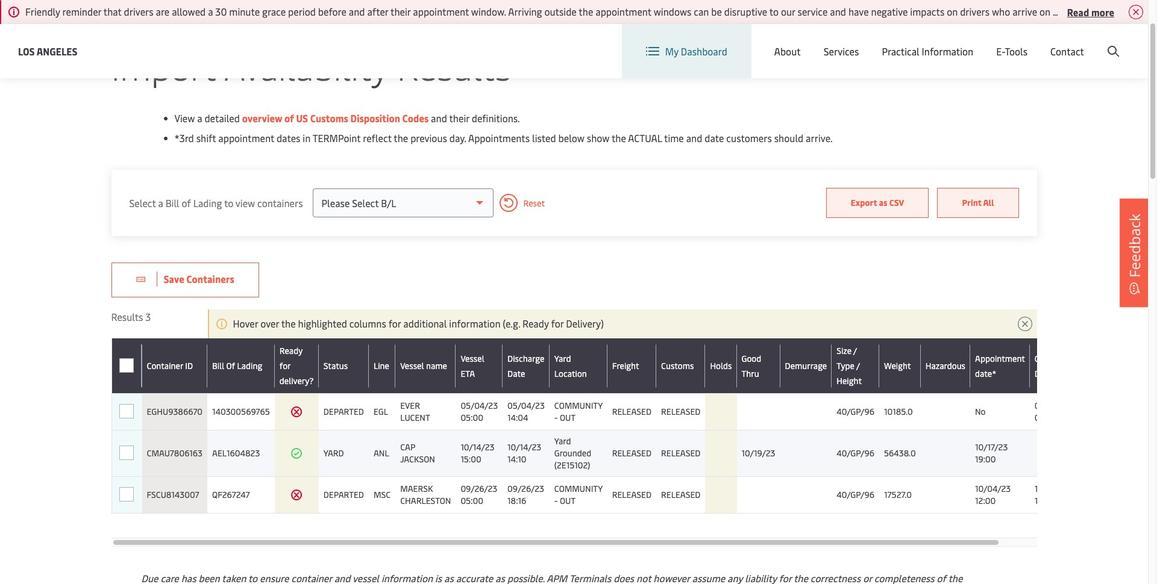 Task type: vqa. For each thing, say whether or not it's contained in the screenshot.
activities
no



Task type: describe. For each thing, give the bounding box(es) containing it.
arriving
[[509, 5, 542, 18]]

location for yard
[[555, 368, 587, 380]]

select a bill of lading to view containers
[[129, 196, 303, 210]]

practical information
[[882, 45, 974, 58]]

yard
[[324, 448, 344, 460]]

0 horizontal spatial results
[[111, 311, 143, 324]]

egl
[[374, 406, 388, 418]]

qf267247
[[212, 490, 250, 501]]

close alert image
[[1129, 5, 1144, 19]]

yard for yard location
[[555, 353, 571, 365]]

view
[[236, 196, 255, 210]]

print
[[963, 197, 982, 209]]

1 horizontal spatial results
[[239, 4, 267, 16]]

15:00
[[461, 454, 482, 466]]

impacts
[[911, 5, 945, 18]]

time
[[665, 131, 684, 145]]

practical information button
[[882, 24, 974, 78]]

ready inside "ready for delivery?"
[[280, 346, 303, 357]]

codes
[[403, 112, 429, 125]]

termpoint
[[313, 131, 361, 145]]

minute
[[229, 5, 260, 18]]

cmau7806163
[[147, 448, 203, 460]]

e-tools button
[[997, 24, 1028, 78]]

columns
[[350, 317, 386, 330]]

should
[[775, 131, 804, 145]]

read more
[[1068, 5, 1115, 18]]

2 that from the left
[[1110, 5, 1128, 18]]

05:00 for 09/26/23 05:00
[[461, 496, 484, 507]]

hover
[[233, 317, 258, 330]]

05/04/23 05:00
[[461, 400, 498, 424]]

save containers button
[[111, 263, 259, 298]]

contact button
[[1051, 24, 1085, 78]]

*3rd
[[175, 131, 194, 145]]

my
[[666, 45, 679, 58]]

10185.0
[[885, 406, 914, 418]]

good
[[742, 353, 762, 365]]

status
[[324, 361, 348, 372]]

vessel for eta
[[461, 353, 485, 365]]

reflect
[[363, 131, 392, 145]]

customers
[[727, 131, 772, 145]]

05:00 for 05/04/23 05:00
[[461, 412, 484, 424]]

vessel for name
[[401, 361, 424, 372]]

maersk charleston
[[401, 484, 451, 507]]

05/04/23 for 14:04
[[508, 400, 545, 412]]

height
[[837, 376, 862, 387]]

create
[[1060, 35, 1088, 49]]

are
[[156, 5, 170, 18]]

ready for delivery?
[[280, 346, 314, 387]]

angeles for los angeles > import availability results
[[126, 4, 156, 16]]

40/gp/96 for 10185.0
[[837, 406, 875, 418]]

who
[[993, 5, 1011, 18]]

switch location button
[[790, 35, 878, 48]]

out for 05/04/23 14:04
[[560, 412, 576, 424]]

eghu9386670
[[147, 406, 203, 418]]

containers
[[187, 273, 235, 286]]

friendly
[[25, 5, 60, 18]]

account
[[1090, 35, 1126, 49]]

import availability results
[[111, 42, 511, 90]]

community for 09/26/23
[[555, 484, 603, 495]]

1 vertical spatial to
[[224, 196, 234, 210]]

allowed
[[172, 5, 206, 18]]

delivery)
[[566, 317, 604, 330]]

before
[[318, 5, 347, 18]]

e-tools
[[997, 45, 1028, 58]]

/ for login
[[1054, 35, 1058, 49]]

05/11/23
[[1035, 400, 1069, 412]]

name
[[426, 361, 447, 372]]

1 that from the left
[[104, 5, 122, 18]]

14:10
[[508, 454, 527, 466]]

1 drivers from the left
[[124, 5, 154, 18]]

los for los angeles
[[18, 44, 35, 58]]

yard grounded (2e15102)
[[555, 436, 592, 472]]

menu
[[946, 35, 971, 49]]

and up the previous on the left top of the page
[[431, 112, 447, 125]]

and left "after"
[[349, 5, 365, 18]]

o
[[1157, 5, 1158, 18]]

3
[[146, 311, 151, 324]]

1 vertical spatial results
[[397, 42, 511, 90]]

for inside "ready for delivery?"
[[280, 361, 291, 372]]

1 vertical spatial import
[[111, 42, 216, 90]]

a for bill
[[158, 196, 163, 210]]

global
[[916, 35, 944, 49]]

the right reflect
[[394, 131, 408, 145]]

0 vertical spatial ready
[[523, 317, 549, 330]]

2 horizontal spatial appointment
[[596, 5, 652, 18]]

140300569765
[[212, 406, 270, 418]]

our
[[781, 5, 796, 18]]

>
[[161, 4, 165, 16]]

13:31
[[1035, 496, 1053, 507]]

09/26/23 18:16
[[508, 484, 545, 507]]

show
[[587, 131, 610, 145]]

services button
[[824, 24, 860, 78]]

date inside gate out date
[[1035, 368, 1053, 380]]

discharge
[[508, 353, 545, 365]]

1 horizontal spatial lading
[[237, 361, 262, 372]]

angeles for los angeles
[[37, 44, 78, 58]]

community for 05/04/23
[[555, 400, 603, 412]]

no
[[976, 406, 986, 418]]

export as csv button
[[827, 188, 930, 218]]

day.
[[450, 131, 467, 145]]

drivers
[[1077, 5, 1108, 18]]

practical
[[882, 45, 920, 58]]

lucent
[[401, 412, 430, 424]]

service
[[798, 5, 828, 18]]

not ready image
[[291, 406, 303, 419]]

0 horizontal spatial bill
[[166, 196, 179, 210]]

los angeles > import availability results
[[111, 4, 267, 16]]

container id
[[147, 361, 193, 372]]

and left date
[[687, 131, 703, 145]]

fscu8143007
[[147, 490, 199, 501]]

a for detailed
[[197, 112, 202, 125]]

about
[[775, 45, 801, 58]]

global menu
[[916, 35, 971, 49]]

as
[[880, 197, 888, 209]]

bill of lading
[[212, 361, 262, 372]]

09/26/23 for 18:16
[[508, 484, 545, 495]]

05/11/23 00:34
[[1035, 400, 1069, 424]]

additional
[[404, 317, 447, 330]]

18:16
[[508, 496, 527, 507]]

0 vertical spatial of
[[285, 112, 294, 125]]

10/14/23 for 14:10
[[508, 442, 542, 453]]

containers
[[258, 196, 303, 210]]

select
[[129, 196, 156, 210]]

09/26/23 for 05:00
[[461, 484, 498, 495]]

10/04/23 for 12:00
[[976, 484, 1011, 495]]



Task type: locate. For each thing, give the bounding box(es) containing it.
05:00 down 15:00
[[461, 496, 484, 507]]

drivers left who
[[961, 5, 990, 18]]

maersk
[[401, 484, 433, 495]]

angeles left >
[[126, 4, 156, 16]]

2 arrive from the left
[[1130, 5, 1155, 18]]

1 community from the top
[[555, 400, 603, 412]]

0 horizontal spatial angeles
[[37, 44, 78, 58]]

1 vertical spatial yard
[[555, 436, 571, 447]]

0 vertical spatial community - out
[[555, 400, 603, 424]]

1 horizontal spatial 05/04/23
[[508, 400, 545, 412]]

for up delivery?
[[280, 361, 291, 372]]

disruptive
[[725, 5, 768, 18]]

/ for size
[[854, 346, 858, 357]]

1 horizontal spatial 10/14/23
[[508, 442, 542, 453]]

1 05/04/23 from the left
[[461, 400, 498, 412]]

location down 'have'
[[840, 35, 878, 48]]

in
[[303, 131, 311, 145]]

/ right "size"
[[854, 346, 858, 357]]

their
[[391, 5, 411, 18], [450, 112, 470, 125]]

good thru
[[742, 353, 762, 380]]

3 40/gp/96 from the top
[[837, 490, 875, 501]]

2 date from the left
[[1035, 368, 1053, 380]]

1 40/gp/96 from the top
[[837, 406, 875, 418]]

csv
[[890, 197, 905, 209]]

a right view
[[197, 112, 202, 125]]

40/gp/96 for 17527.0
[[837, 490, 875, 501]]

10/17/23 19:00
[[976, 442, 1008, 466]]

gate out date
[[1035, 353, 1068, 380]]

not ready image
[[291, 490, 303, 502]]

05/04/23 for 05:00
[[461, 400, 498, 412]]

arrive right who
[[1013, 5, 1038, 18]]

1 vertical spatial 40/gp/96
[[837, 448, 875, 460]]

1 vertical spatial location
[[555, 368, 587, 380]]

community down yard location
[[555, 400, 603, 412]]

09/26/23 down 15:00
[[461, 484, 498, 495]]

2 vertical spatial results
[[111, 311, 143, 324]]

2 horizontal spatial results
[[397, 42, 511, 90]]

10/14/23 up 15:00
[[461, 442, 495, 453]]

out for 09/26/23 18:16
[[560, 496, 576, 507]]

2 community from the top
[[555, 484, 603, 495]]

10/14/23 14:10
[[508, 442, 542, 466]]

1 05:00 from the top
[[461, 412, 484, 424]]

of left us
[[285, 112, 294, 125]]

40/gp/96 left 17527.0
[[837, 490, 875, 501]]

date
[[705, 131, 725, 145]]

40/gp/96 for 56438.0
[[837, 448, 875, 460]]

1 09/26/23 from the left
[[461, 484, 498, 495]]

departed
[[324, 406, 364, 418], [324, 490, 364, 501]]

1 vertical spatial customs
[[662, 361, 694, 372]]

2 vertical spatial /
[[857, 361, 861, 372]]

their up the day.
[[450, 112, 470, 125]]

delivery?
[[280, 376, 314, 387]]

arrive left o
[[1130, 5, 1155, 18]]

for left "delivery)"
[[552, 317, 564, 330]]

0 vertical spatial a
[[208, 5, 213, 18]]

ready right (e.g.
[[523, 317, 549, 330]]

1 horizontal spatial vessel
[[461, 353, 485, 365]]

1 horizontal spatial ready
[[523, 317, 549, 330]]

0 vertical spatial /
[[1054, 35, 1058, 49]]

be
[[712, 5, 722, 18]]

print all
[[963, 197, 995, 209]]

a right select
[[158, 196, 163, 210]]

1 yard from the top
[[555, 353, 571, 365]]

1 on from the left
[[947, 5, 958, 18]]

the right over
[[281, 317, 296, 330]]

2 09/26/23 from the left
[[508, 484, 545, 495]]

1 - from the top
[[555, 412, 558, 424]]

on left time.
[[1040, 5, 1051, 18]]

yard right discharge
[[555, 353, 571, 365]]

1 vertical spatial los angeles link
[[18, 44, 78, 59]]

0 horizontal spatial on
[[947, 5, 958, 18]]

09/26/23
[[461, 484, 498, 495], [508, 484, 545, 495]]

customs left the holds
[[662, 361, 694, 372]]

for right columns
[[389, 317, 401, 330]]

customs
[[310, 112, 349, 125], [662, 361, 694, 372]]

1 vertical spatial /
[[854, 346, 858, 357]]

05/04/23 up 14:04
[[508, 400, 545, 412]]

14:04
[[508, 412, 529, 424]]

los angeles link down friendly
[[18, 44, 78, 59]]

05:00 inside 05/04/23 05:00
[[461, 412, 484, 424]]

0 horizontal spatial 10/14/23
[[461, 442, 495, 453]]

1 vertical spatial lading
[[237, 361, 262, 372]]

1 vertical spatial their
[[450, 112, 470, 125]]

appointments
[[469, 131, 530, 145]]

0 horizontal spatial of
[[182, 196, 191, 210]]

los angeles
[[18, 44, 78, 58]]

0 vertical spatial los angeles link
[[111, 4, 156, 16]]

arrive.
[[806, 131, 833, 145]]

0 horizontal spatial their
[[391, 5, 411, 18]]

grace
[[262, 5, 286, 18]]

2 yard from the top
[[555, 436, 571, 447]]

0 vertical spatial their
[[391, 5, 411, 18]]

drivers left are
[[124, 5, 154, 18]]

-
[[555, 412, 558, 424], [555, 496, 558, 507]]

1 date from the left
[[508, 368, 525, 380]]

availability right >
[[195, 4, 237, 16]]

1 vertical spatial a
[[197, 112, 202, 125]]

- for 05/04/23 14:04
[[555, 412, 558, 424]]

1 horizontal spatial 10/04/23
[[1035, 484, 1071, 495]]

yard
[[555, 353, 571, 365], [555, 436, 571, 447]]

a left 30
[[208, 5, 213, 18]]

10/04/23 up the 13:31
[[1035, 484, 1071, 495]]

actual
[[629, 131, 662, 145]]

0 horizontal spatial 05/04/23
[[461, 400, 498, 412]]

negative
[[872, 5, 908, 18]]

0 horizontal spatial drivers
[[124, 5, 154, 18]]

appointment date*
[[976, 353, 1026, 380]]

10/04/23 for 13:31
[[1035, 484, 1071, 495]]

0 horizontal spatial date
[[508, 368, 525, 380]]

1 vertical spatial -
[[555, 496, 558, 507]]

0 vertical spatial community
[[555, 400, 603, 412]]

yard inside yard grounded (2e15102)
[[555, 436, 571, 447]]

1 horizontal spatial a
[[197, 112, 202, 125]]

0 horizontal spatial a
[[158, 196, 163, 210]]

10/14/23 up 14:10
[[508, 442, 542, 453]]

0 vertical spatial 05:00
[[461, 412, 484, 424]]

date down discharge
[[508, 368, 525, 380]]

1 10/04/23 from the left
[[976, 484, 1011, 495]]

hover over the highlighted columns for additional information (e.g. ready for delivery)
[[233, 317, 604, 330]]

hazardous
[[926, 361, 966, 372]]

0 vertical spatial angeles
[[126, 4, 156, 16]]

40/gp/96 left the 56438.0
[[837, 448, 875, 460]]

dashboard
[[681, 45, 728, 58]]

weight
[[885, 361, 911, 372]]

/ right login
[[1054, 35, 1058, 49]]

1 horizontal spatial bill
[[212, 361, 224, 372]]

los angeles link left >
[[111, 4, 156, 16]]

customs up termpoint on the top of page
[[310, 112, 349, 125]]

2 departed from the top
[[324, 490, 364, 501]]

10/14/23 15:00
[[461, 442, 495, 466]]

vessel eta
[[461, 353, 485, 380]]

0 vertical spatial customs
[[310, 112, 349, 125]]

1 departed from the top
[[324, 406, 364, 418]]

of right select
[[182, 196, 191, 210]]

- right 05/04/23 14:04
[[555, 412, 558, 424]]

that left close alert 'image'
[[1110, 5, 1128, 18]]

line
[[374, 361, 390, 372]]

drivers
[[124, 5, 154, 18], [961, 5, 990, 18]]

2 05/04/23 from the left
[[508, 400, 545, 412]]

1 horizontal spatial arrive
[[1130, 5, 1155, 18]]

view a detailed overview of us customs disposition codes and their definitions.
[[175, 112, 520, 125]]

1 vertical spatial community
[[555, 484, 603, 495]]

2 05:00 from the top
[[461, 496, 484, 507]]

results
[[239, 4, 267, 16], [397, 42, 511, 90], [111, 311, 143, 324]]

los angeles link
[[111, 4, 156, 16], [18, 44, 78, 59]]

demurrage
[[785, 361, 828, 372]]

lading right of
[[237, 361, 262, 372]]

- right 09/26/23 18:16
[[555, 496, 558, 507]]

out down (2e15102)
[[560, 496, 576, 507]]

and
[[349, 5, 365, 18], [831, 5, 847, 18], [431, 112, 447, 125], [687, 131, 703, 145]]

los down friendly
[[18, 44, 35, 58]]

charleston
[[401, 496, 451, 507]]

0 horizontal spatial 09/26/23
[[461, 484, 498, 495]]

10/04/23 12:00
[[976, 484, 1011, 507]]

0 vertical spatial departed
[[324, 406, 364, 418]]

05/04/23
[[461, 400, 498, 412], [508, 400, 545, 412]]

have
[[849, 5, 869, 18]]

ael1604823
[[212, 448, 260, 460]]

date inside discharge date
[[508, 368, 525, 380]]

0 vertical spatial out
[[560, 412, 576, 424]]

all
[[984, 197, 995, 209]]

anl
[[374, 448, 389, 460]]

0 vertical spatial to
[[770, 5, 779, 18]]

the right show in the top right of the page
[[612, 131, 627, 145]]

0 vertical spatial 40/gp/96
[[837, 406, 875, 418]]

1 horizontal spatial on
[[1040, 5, 1051, 18]]

2 vertical spatial 40/gp/96
[[837, 490, 875, 501]]

1 vertical spatial angeles
[[37, 44, 78, 58]]

05/04/23 down eta on the left of page
[[461, 400, 498, 412]]

yard inside yard location
[[555, 353, 571, 365]]

10/04/23 up 12:00
[[976, 484, 1011, 495]]

0 horizontal spatial ready
[[280, 346, 303, 357]]

gate
[[1035, 353, 1053, 365]]

out
[[1055, 353, 1068, 365]]

yard up grounded
[[555, 436, 571, 447]]

0 vertical spatial yard
[[555, 353, 571, 365]]

window.
[[471, 5, 506, 18]]

contact
[[1051, 45, 1085, 58]]

1 horizontal spatial los angeles link
[[111, 4, 156, 16]]

yard for yard grounded (2e15102)
[[555, 436, 571, 447]]

1 horizontal spatial their
[[450, 112, 470, 125]]

date down gate
[[1035, 368, 1053, 380]]

None checkbox
[[120, 405, 134, 419], [120, 488, 134, 502], [120, 405, 134, 419], [120, 488, 134, 502]]

10/14/23 for 15:00
[[461, 442, 495, 453]]

the right "outside"
[[579, 5, 594, 18]]

0 vertical spatial availability
[[195, 4, 237, 16]]

10/17/23
[[976, 442, 1008, 453]]

2 10/04/23 from the left
[[1035, 484, 1071, 495]]

0 vertical spatial los
[[111, 4, 124, 16]]

0 vertical spatial -
[[555, 412, 558, 424]]

of
[[226, 361, 235, 372]]

community - out up yard grounded (2e15102)
[[555, 400, 603, 424]]

login
[[1028, 35, 1052, 49]]

information
[[449, 317, 501, 330]]

1 horizontal spatial appointment
[[413, 5, 469, 18]]

0 vertical spatial results
[[239, 4, 267, 16]]

0 horizontal spatial arrive
[[1013, 5, 1038, 18]]

vessel up eta on the left of page
[[461, 353, 485, 365]]

56438.0
[[885, 448, 916, 460]]

1 horizontal spatial 09/26/23
[[508, 484, 545, 495]]

grounded
[[555, 448, 592, 460]]

to
[[770, 5, 779, 18], [224, 196, 234, 210]]

1 vertical spatial of
[[182, 196, 191, 210]]

to left 'our'
[[770, 5, 779, 18]]

2 horizontal spatial for
[[552, 317, 564, 330]]

on
[[947, 5, 958, 18], [1040, 5, 1051, 18]]

ready image
[[291, 448, 303, 460]]

40/gp/96 down height
[[837, 406, 875, 418]]

my dashboard
[[666, 45, 728, 58]]

import down are
[[111, 42, 216, 90]]

1 10/14/23 from the left
[[461, 442, 495, 453]]

los right the reminder
[[111, 4, 124, 16]]

lading left view
[[193, 196, 222, 210]]

availability up us
[[224, 42, 388, 90]]

1 vertical spatial community - out
[[555, 484, 603, 507]]

2 40/gp/96 from the top
[[837, 448, 875, 460]]

09/26/23 up 18:16
[[508, 484, 545, 495]]

1 horizontal spatial of
[[285, 112, 294, 125]]

1 horizontal spatial drivers
[[961, 5, 990, 18]]

/ right type
[[857, 361, 861, 372]]

over
[[261, 317, 279, 330]]

los for los angeles > import availability results
[[111, 4, 124, 16]]

departed for msc
[[324, 490, 364, 501]]

1 vertical spatial out
[[560, 496, 576, 507]]

1 out from the top
[[560, 412, 576, 424]]

2 10/14/23 from the left
[[508, 442, 542, 453]]

appointment left windows at the top right of the page
[[596, 5, 652, 18]]

location right discharge date
[[555, 368, 587, 380]]

2 vertical spatial a
[[158, 196, 163, 210]]

departed for egl
[[324, 406, 364, 418]]

import
[[168, 4, 194, 16], [111, 42, 216, 90]]

0 horizontal spatial to
[[224, 196, 234, 210]]

login / create account
[[1028, 35, 1126, 49]]

1 horizontal spatial to
[[770, 5, 779, 18]]

05:00 up 10/14/23 15:00
[[461, 412, 484, 424]]

vessel left name
[[401, 361, 424, 372]]

1 horizontal spatial that
[[1110, 5, 1128, 18]]

1 vertical spatial availability
[[224, 42, 388, 90]]

0 horizontal spatial appointment
[[218, 131, 274, 145]]

0 horizontal spatial los
[[18, 44, 35, 58]]

size / type / height
[[837, 346, 862, 387]]

export
[[851, 197, 878, 209]]

windows
[[654, 5, 692, 18]]

community - out down (2e15102)
[[555, 484, 603, 507]]

05:00
[[461, 412, 484, 424], [461, 496, 484, 507]]

0 horizontal spatial location
[[555, 368, 587, 380]]

1 vertical spatial departed
[[324, 490, 364, 501]]

1 horizontal spatial for
[[389, 317, 401, 330]]

05:00 inside 09/26/23 05:00
[[461, 496, 484, 507]]

1 horizontal spatial los
[[111, 4, 124, 16]]

their right "after"
[[391, 5, 411, 18]]

los
[[111, 4, 124, 16], [18, 44, 35, 58]]

0 vertical spatial import
[[168, 4, 194, 16]]

to left view
[[224, 196, 234, 210]]

40/gp/96
[[837, 406, 875, 418], [837, 448, 875, 460], [837, 490, 875, 501]]

0 vertical spatial lading
[[193, 196, 222, 210]]

and left 'have'
[[831, 5, 847, 18]]

0 horizontal spatial los angeles link
[[18, 44, 78, 59]]

departed left egl
[[324, 406, 364, 418]]

that right the reminder
[[104, 5, 122, 18]]

0 horizontal spatial 10/04/23
[[976, 484, 1011, 495]]

appointment left window.
[[413, 5, 469, 18]]

community - out for 09/26/23
[[555, 484, 603, 507]]

0 vertical spatial bill
[[166, 196, 179, 210]]

out up yard grounded (2e15102)
[[560, 412, 576, 424]]

bill right select
[[166, 196, 179, 210]]

import right >
[[168, 4, 194, 16]]

2 horizontal spatial a
[[208, 5, 213, 18]]

location for switch
[[840, 35, 878, 48]]

1 arrive from the left
[[1013, 5, 1038, 18]]

date*
[[976, 368, 997, 380]]

0 horizontal spatial lading
[[193, 196, 222, 210]]

community down (2e15102)
[[555, 484, 603, 495]]

bill left of
[[212, 361, 224, 372]]

2 drivers from the left
[[961, 5, 990, 18]]

departed left msc at the left bottom of the page
[[324, 490, 364, 501]]

thru
[[742, 368, 760, 380]]

highlighted
[[298, 317, 347, 330]]

0 horizontal spatial vessel
[[401, 361, 424, 372]]

my dashboard button
[[646, 24, 728, 78]]

2 community - out from the top
[[555, 484, 603, 507]]

appointment
[[413, 5, 469, 18], [596, 5, 652, 18], [218, 131, 274, 145]]

(2e15102)
[[555, 460, 591, 472]]

1 horizontal spatial customs
[[662, 361, 694, 372]]

community - out for 05/04/23
[[555, 400, 603, 424]]

on right impacts
[[947, 5, 958, 18]]

0 vertical spatial location
[[840, 35, 878, 48]]

10/04/23 13:31
[[1035, 484, 1071, 507]]

1 community - out from the top
[[555, 400, 603, 424]]

can
[[694, 5, 709, 18]]

1 vertical spatial 05:00
[[461, 496, 484, 507]]

ready up delivery?
[[280, 346, 303, 357]]

angeles down friendly
[[37, 44, 78, 58]]

2 - from the top
[[555, 496, 558, 507]]

1 vertical spatial los
[[18, 44, 35, 58]]

1 vertical spatial bill
[[212, 361, 224, 372]]

17527.0
[[885, 490, 912, 501]]

appointment down overview
[[218, 131, 274, 145]]

overview of us customs disposition codes link
[[242, 112, 429, 125]]

- for 09/26/23 18:16
[[555, 496, 558, 507]]

2 out from the top
[[560, 496, 576, 507]]

0 horizontal spatial customs
[[310, 112, 349, 125]]

availability
[[195, 4, 237, 16], [224, 42, 388, 90]]

2 on from the left
[[1040, 5, 1051, 18]]

lading
[[193, 196, 222, 210], [237, 361, 262, 372]]

1 horizontal spatial angeles
[[126, 4, 156, 16]]

msc
[[374, 490, 391, 501]]

None checkbox
[[120, 359, 134, 373], [119, 359, 134, 374], [120, 405, 134, 420], [120, 446, 134, 461], [120, 447, 134, 461], [120, 488, 134, 503], [120, 359, 134, 373], [119, 359, 134, 374], [120, 405, 134, 420], [120, 446, 134, 461], [120, 447, 134, 461], [120, 488, 134, 503]]



